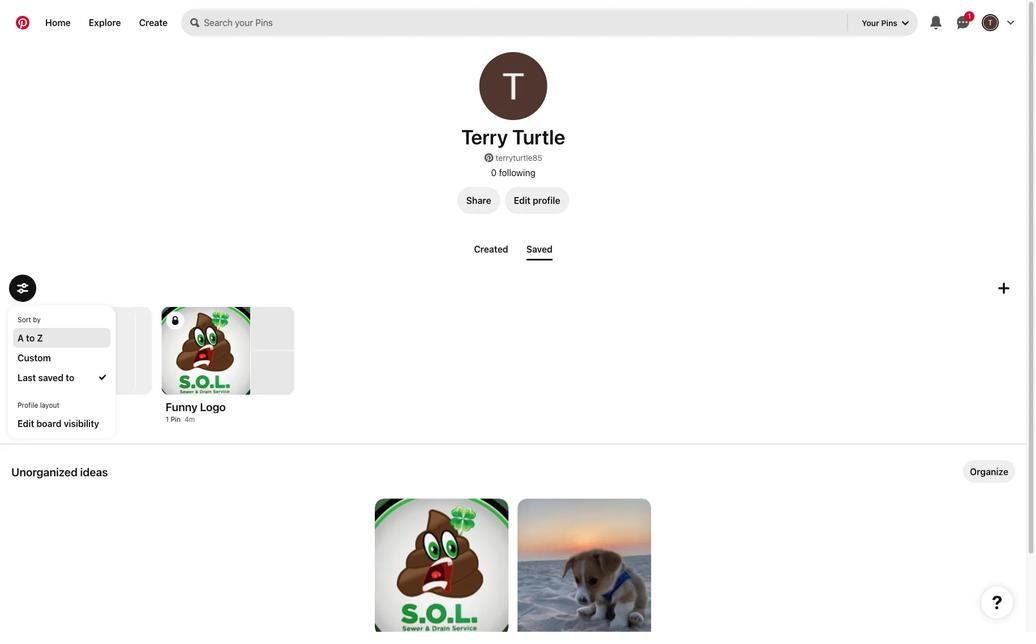 Task type: vqa. For each thing, say whether or not it's contained in the screenshot.
SEARCH ICON
yes



Task type: locate. For each thing, give the bounding box(es) containing it.
sort by element
[[13, 311, 110, 388]]

2 horizontal spatial 1
[[968, 12, 972, 20]]

edit
[[514, 195, 531, 206], [18, 418, 34, 429]]

0 horizontal spatial 1
[[23, 416, 26, 424]]

pin inside the all pins 1 pin 6d
[[28, 416, 38, 424]]

list
[[0, 499, 1027, 632]]

1 vertical spatial pins
[[39, 400, 61, 413]]

create
[[139, 17, 168, 28]]

0 vertical spatial edit
[[514, 195, 531, 206]]

profile
[[533, 195, 561, 206]]

all pins 1 pin 6d
[[23, 400, 61, 424]]

pins inside the all pins 1 pin 6d
[[39, 400, 61, 413]]

4m
[[185, 416, 195, 424]]

allpins image
[[19, 307, 85, 395], [36, 307, 101, 395]]

custom
[[18, 352, 51, 363]]

pin left 4m
[[171, 416, 181, 424]]

last saved to
[[18, 372, 74, 383]]

terry turtle image
[[984, 16, 998, 29]]

1 inside funny logo 1 pin 4m
[[166, 416, 169, 424]]

edit inside profile layout element
[[18, 418, 34, 429]]

pin inside funny logo 1 pin 4m
[[171, 416, 181, 424]]

Search text field
[[204, 9, 845, 36]]

profile
[[18, 401, 38, 409]]

sort
[[18, 316, 31, 324]]

ideas
[[80, 465, 108, 478]]

home
[[45, 17, 71, 28]]

0 vertical spatial to
[[26, 333, 35, 343]]

pins for your
[[882, 18, 898, 27]]

edit down all
[[18, 418, 34, 429]]

pinterest image
[[485, 153, 494, 162]]

1 vertical spatial edit
[[18, 418, 34, 429]]

1 horizontal spatial this contains an image of: image
[[518, 499, 652, 632]]

create link
[[130, 9, 177, 36]]

6d
[[42, 416, 50, 424]]

0 horizontal spatial to
[[26, 333, 35, 343]]

1 left terry turtle image
[[968, 12, 972, 20]]

1 for all pins
[[23, 416, 26, 424]]

to
[[26, 333, 35, 343], [66, 372, 74, 383]]

search icon image
[[190, 18, 200, 27]]

2 pin from the left
[[171, 416, 181, 424]]

1 pin from the left
[[28, 416, 38, 424]]

edit for edit board visibility
[[18, 418, 34, 429]]

1 horizontal spatial to
[[66, 372, 74, 383]]

pins up 6d
[[39, 400, 61, 413]]

to right "saved"
[[66, 372, 74, 383]]

edit for edit profile
[[514, 195, 531, 206]]

terry
[[462, 125, 508, 149]]

pins inside button
[[882, 18, 898, 27]]

pin image image
[[52, 307, 118, 395], [69, 307, 135, 395], [86, 307, 152, 395]]

0 horizontal spatial pin
[[28, 416, 38, 424]]

1 horizontal spatial pin
[[171, 416, 181, 424]]

following
[[499, 167, 536, 178]]

edit profile
[[514, 195, 561, 206]]

this contains an image of: image
[[375, 499, 509, 632], [518, 499, 652, 632]]

3 pin image image from the left
[[86, 307, 152, 395]]

terryturtle85 image
[[480, 52, 548, 120]]

1 down all
[[23, 416, 26, 424]]

organize
[[971, 466, 1009, 477]]

share
[[467, 195, 492, 206]]

explore link
[[80, 9, 130, 36]]

funny logo 1 pin 4m
[[166, 400, 226, 424]]

1 horizontal spatial edit
[[514, 195, 531, 206]]

your pins
[[862, 18, 898, 27]]

logo
[[200, 400, 226, 413]]

pins
[[882, 18, 898, 27], [39, 400, 61, 413]]

pin
[[28, 416, 38, 424], [171, 416, 181, 424]]

1 inside the all pins 1 pin 6d
[[23, 416, 26, 424]]

0 horizontal spatial this contains an image of: image
[[375, 499, 509, 632]]

1
[[968, 12, 972, 20], [23, 416, 26, 424], [166, 416, 169, 424]]

1 horizontal spatial pins
[[882, 18, 898, 27]]

board
[[36, 418, 62, 429]]

layout
[[40, 401, 59, 409]]

1 horizontal spatial 1
[[166, 416, 169, 424]]

1 vertical spatial to
[[66, 372, 74, 383]]

unorganized ideas
[[11, 465, 108, 478]]

edit profile button
[[505, 187, 570, 214]]

pin left 6d
[[28, 416, 38, 424]]

a to z menu item
[[13, 328, 110, 348]]

0 horizontal spatial pins
[[39, 400, 61, 413]]

pins left dropdown image
[[882, 18, 898, 27]]

0 horizontal spatial edit
[[18, 418, 34, 429]]

1 inside button
[[968, 12, 972, 20]]

edit left profile
[[514, 195, 531, 206]]

home link
[[36, 9, 80, 36]]

edit inside button
[[514, 195, 531, 206]]

1 down funny
[[166, 416, 169, 424]]

0 vertical spatial pins
[[882, 18, 898, 27]]

1 for funny logo
[[166, 416, 169, 424]]

your
[[862, 18, 880, 27]]

all
[[23, 400, 36, 413]]

sort by
[[18, 316, 41, 324]]

to left z
[[26, 333, 35, 343]]



Task type: describe. For each thing, give the bounding box(es) containing it.
saved
[[527, 244, 553, 254]]

organize button
[[964, 460, 1016, 483]]

visibility
[[64, 418, 99, 429]]

2 pin image image from the left
[[69, 307, 135, 395]]

0 following
[[491, 167, 536, 178]]

last
[[18, 372, 36, 383]]

created link
[[470, 239, 513, 259]]

dropdown image
[[903, 20, 909, 27]]

your pins button
[[853, 9, 918, 36]]

saved link
[[522, 239, 557, 261]]

unorganized
[[11, 465, 78, 478]]

pins for all
[[39, 400, 61, 413]]

turtle
[[513, 125, 566, 149]]

profile layout element
[[13, 397, 110, 433]]

terry turtle
[[462, 125, 566, 149]]

a to z
[[18, 333, 43, 343]]

explore
[[89, 17, 121, 28]]

created
[[474, 244, 509, 254]]

2 this contains an image of: image from the left
[[518, 499, 652, 632]]

0
[[491, 167, 497, 178]]

z
[[37, 333, 43, 343]]

edit board visibility
[[18, 418, 99, 429]]

pin for funny
[[171, 416, 181, 424]]

1 button
[[950, 9, 977, 36]]

by
[[33, 316, 41, 324]]

secret board icon image
[[171, 316, 180, 325]]

share button
[[458, 187, 501, 214]]

to inside menu item
[[26, 333, 35, 343]]

1 pin image image from the left
[[52, 307, 118, 395]]

selected item image
[[99, 374, 106, 381]]

pin for all
[[28, 416, 38, 424]]

saved
[[38, 372, 63, 383]]

2 allpins image from the left
[[36, 307, 101, 395]]

funny
[[166, 400, 198, 413]]

terryturtle85
[[496, 153, 543, 163]]

1 allpins image from the left
[[19, 307, 85, 395]]

1 this contains an image of: image from the left
[[375, 499, 509, 632]]

profile layout
[[18, 401, 59, 409]]

a
[[18, 333, 24, 343]]



